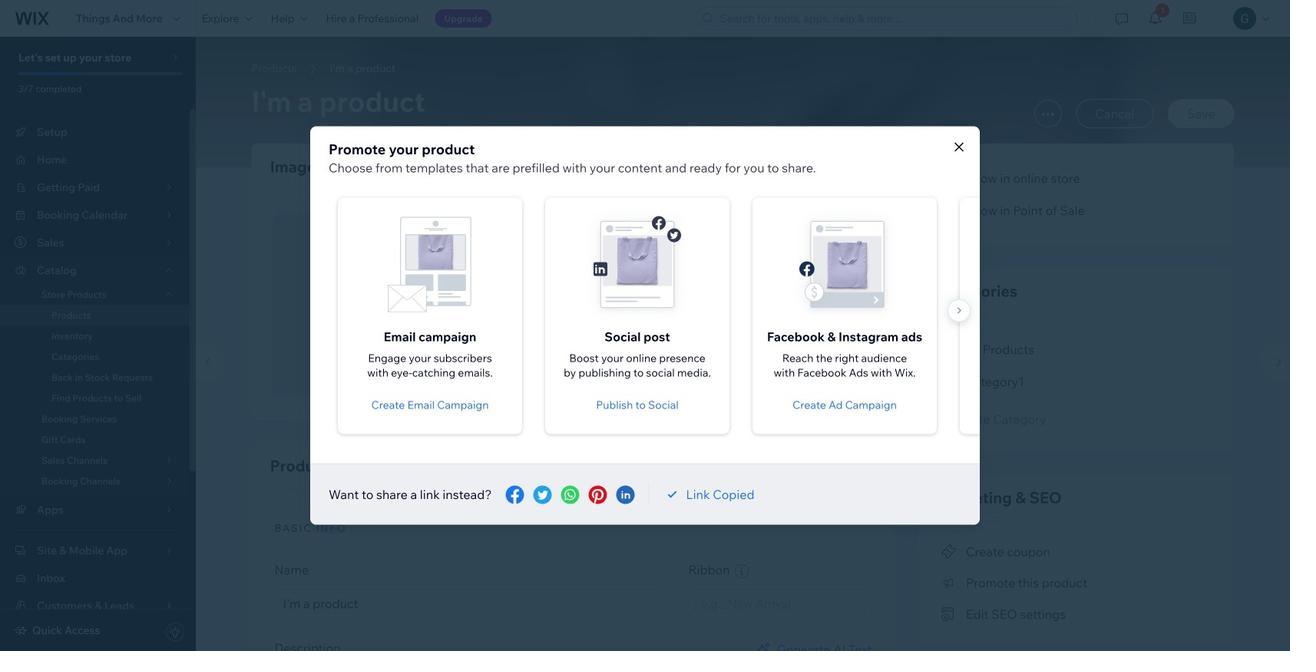 Task type: vqa. For each thing, say whether or not it's contained in the screenshot.
Search for tools, apps, help & more... "field"
yes



Task type: describe. For each thing, give the bounding box(es) containing it.
sidebar element
[[0, 37, 196, 652]]

promote image
[[942, 577, 957, 590]]

Select box search field
[[701, 591, 860, 617]]



Task type: locate. For each thing, give the bounding box(es) containing it.
promote coupon image
[[942, 545, 957, 559]]

list
[[310, 192, 1172, 441]]

form
[[188, 37, 1291, 652]]

seo settings image
[[942, 608, 957, 622]]

Search for tools, apps, help & more... field
[[715, 8, 1073, 29]]

Add a product name text field
[[275, 590, 666, 618]]



